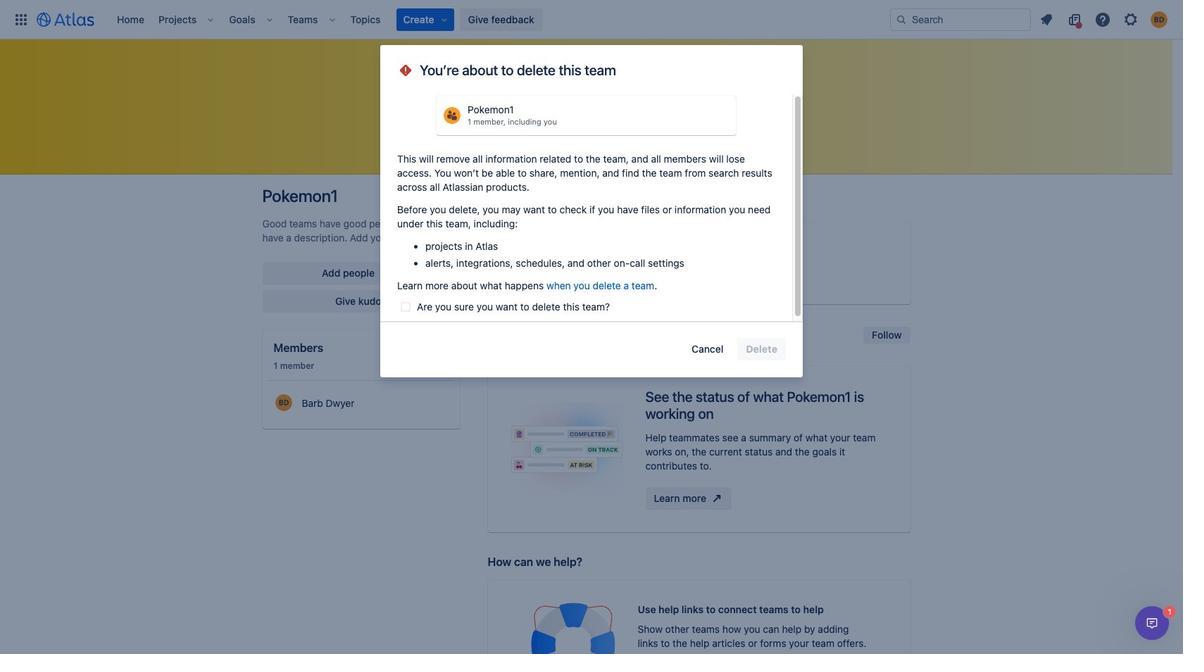 Task type: describe. For each thing, give the bounding box(es) containing it.
top element
[[8, 0, 890, 39]]

help image
[[1094, 11, 1111, 28]]

Search field
[[890, 8, 1031, 31]]

0 horizontal spatial dialog
[[380, 45, 803, 377]]



Task type: vqa. For each thing, say whether or not it's contained in the screenshot.
left dialog
yes



Task type: locate. For each thing, give the bounding box(es) containing it.
1 horizontal spatial dialog
[[1135, 606, 1169, 640]]

dialog
[[380, 45, 803, 377], [1135, 606, 1169, 640]]

search image
[[896, 14, 907, 25]]

None search field
[[890, 8, 1031, 31]]

0 vertical spatial dialog
[[380, 45, 803, 377]]

1 vertical spatial dialog
[[1135, 606, 1169, 640]]

danger image
[[397, 62, 414, 79]]

banner
[[0, 0, 1183, 39]]



